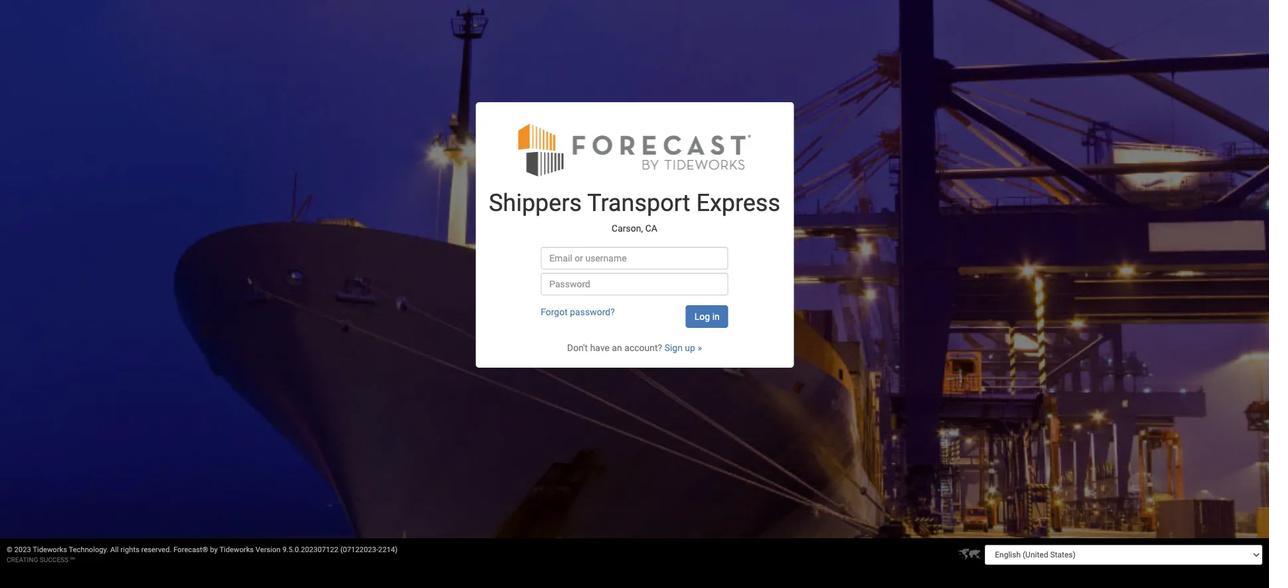 Task type: locate. For each thing, give the bounding box(es) containing it.
rights
[[121, 546, 139, 555]]

©
[[7, 546, 13, 555]]

(07122023-
[[340, 546, 378, 555]]

have
[[590, 343, 610, 354]]

forecast®
[[174, 546, 208, 555]]

all
[[110, 546, 119, 555]]

log
[[695, 312, 710, 323]]

»
[[698, 343, 702, 354]]

tideworks
[[33, 546, 67, 555], [220, 546, 254, 555]]

Password password field
[[541, 273, 729, 296]]

sign
[[665, 343, 683, 354]]

don't have an account? sign up »
[[567, 343, 702, 354]]

0 horizontal spatial tideworks
[[33, 546, 67, 555]]

forecast® by tideworks image
[[519, 123, 751, 178]]

tideworks right by
[[220, 546, 254, 555]]

shippers
[[489, 190, 582, 218]]

shippers transport express carson, ca
[[489, 190, 781, 234]]

forgot password? link
[[541, 307, 615, 318]]

2214)
[[378, 546, 398, 555]]

in
[[713, 312, 720, 323]]

reserved.
[[141, 546, 172, 555]]

technology.
[[69, 546, 108, 555]]

1 horizontal spatial tideworks
[[220, 546, 254, 555]]

2023
[[14, 546, 31, 555]]

forgot
[[541, 307, 568, 318]]

tideworks up "success"
[[33, 546, 67, 555]]



Task type: describe. For each thing, give the bounding box(es) containing it.
up
[[685, 343, 696, 354]]

success
[[40, 557, 68, 564]]

forgot password? log in
[[541, 307, 720, 323]]

© 2023 tideworks technology. all rights reserved. forecast® by tideworks version 9.5.0.202307122 (07122023-2214) creating success ℠
[[7, 546, 398, 564]]

ca
[[646, 223, 658, 234]]

9.5.0.202307122
[[283, 546, 339, 555]]

carson,
[[612, 223, 643, 234]]

transport
[[588, 190, 691, 218]]

2 tideworks from the left
[[220, 546, 254, 555]]

creating
[[7, 557, 38, 564]]

℠
[[70, 557, 75, 564]]

don't
[[567, 343, 588, 354]]

password?
[[570, 307, 615, 318]]

version
[[256, 546, 281, 555]]

account?
[[625, 343, 663, 354]]

Email or username text field
[[541, 247, 729, 270]]

by
[[210, 546, 218, 555]]

an
[[612, 343, 622, 354]]

express
[[697, 190, 781, 218]]

1 tideworks from the left
[[33, 546, 67, 555]]

log in button
[[686, 306, 729, 328]]

sign up » link
[[665, 343, 702, 354]]



